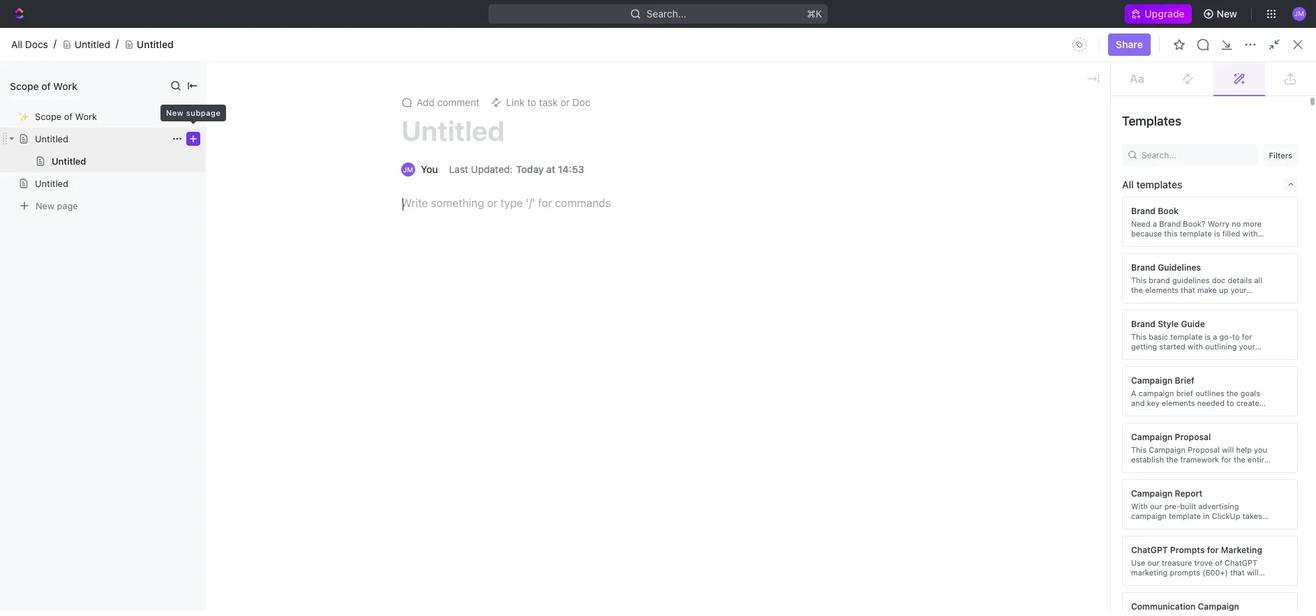 Task type: locate. For each thing, give the bounding box(es) containing it.
0 horizontal spatial docs
[[25, 38, 48, 50]]

1 horizontal spatial of
[[64, 111, 73, 122]]

scope up spaces
[[10, 80, 39, 92]]

tree containing team space
[[6, 126, 195, 611]]

marketing
[[1221, 545, 1263, 555]]

to down clickup
[[1227, 521, 1234, 530]]

all docs link
[[11, 38, 48, 51]]

brand for brand book
[[1131, 206, 1156, 216]]

1 horizontal spatial jm
[[1295, 9, 1305, 18]]

6
[[1060, 346, 1066, 358]]

dropdown menu image
[[1068, 34, 1091, 56]]

last
[[449, 163, 468, 175]]

agency management link down you
[[237, 181, 564, 204]]

brand left the "style"
[[1131, 319, 1156, 329]]

1 brand from the top
[[1131, 206, 1156, 216]]

projects
[[42, 178, 79, 190]]

0 horizontal spatial new
[[36, 200, 54, 211]]

today
[[516, 163, 544, 175]]

2 management from the left
[[1087, 186, 1146, 198]]

filters
[[1269, 150, 1293, 159]]

column header
[[225, 267, 241, 290], [241, 267, 639, 290], [639, 267, 778, 290], [778, 267, 940, 290], [940, 267, 1052, 290]]

brand left book
[[1131, 206, 1156, 216]]

✨ scope of work
[[18, 111, 97, 122]]

book
[[1158, 206, 1179, 216]]

2 agency from the left
[[1051, 186, 1085, 198]]

you
[[421, 163, 438, 175]]

mins inside cell
[[1069, 346, 1090, 358]]

new
[[1217, 8, 1237, 20], [1261, 59, 1281, 71], [36, 200, 54, 211]]

mins right 6
[[1069, 346, 1090, 358]]

campaign left brief
[[1131, 375, 1173, 386]]

3 campaign from the top
[[1131, 488, 1173, 499]]

1 horizontal spatial agency management
[[1051, 186, 1146, 198]]

work inside ✨ scope of work
[[75, 111, 97, 122]]

brief
[[1175, 375, 1195, 386]]

2 row from the top
[[225, 389, 1300, 415]]

sharing
[[1172, 273, 1202, 283]]

1 vertical spatial scope
[[35, 111, 62, 122]]

agency management down you
[[327, 186, 423, 198]]

in
[[1203, 511, 1210, 520]]

all for all docs
[[11, 38, 22, 50]]

tree
[[6, 126, 195, 611]]

you right do
[[526, 32, 542, 44]]

1 row from the top
[[225, 364, 1300, 389]]

6 mins ago row
[[225, 339, 1300, 364]]

2 vertical spatial mins
[[1069, 346, 1090, 358]]

0 vertical spatial jm
[[1295, 9, 1305, 18]]

template
[[1169, 511, 1201, 520]]

brand guidelines
[[1131, 262, 1201, 273]]

brand
[[1131, 206, 1156, 216], [1131, 262, 1156, 273], [1131, 319, 1156, 329]]

table
[[225, 267, 1300, 590]]

or
[[561, 96, 570, 108]]

6 mins ago
[[1060, 346, 1110, 358]]

jm left you
[[403, 165, 413, 174]]

enable
[[582, 32, 613, 44]]

2 vertical spatial of
[[1149, 521, 1157, 530]]

0 vertical spatial of
[[41, 80, 51, 92]]

jm inside dropdown button
[[1295, 9, 1305, 18]]

1 vertical spatial ago
[[1099, 321, 1115, 333]]

management up brand book
[[1087, 186, 1146, 198]]

agency management up brand book
[[1051, 186, 1146, 198]]

of down scope of work
[[64, 111, 73, 122]]

ago up 24 mins ago
[[1098, 296, 1115, 307]]

projects link
[[42, 173, 156, 195]]

templates
[[1137, 178, 1183, 190]]

0 vertical spatial ago
[[1098, 296, 1115, 307]]

docs inside all docs link
[[25, 38, 48, 50]]

of down campaign
[[1149, 521, 1157, 530]]

team space link
[[34, 149, 193, 172]]

brand for brand guidelines
[[1131, 262, 1156, 273]]

favorites button
[[6, 82, 54, 99]]

jm
[[1295, 9, 1305, 18], [403, 165, 413, 174]]

Search... text field
[[1130, 144, 1253, 165]]

you right so at the bottom right
[[1142, 531, 1155, 540]]

docs for search docs
[[1215, 59, 1239, 71]]

1 horizontal spatial you
[[1142, 531, 1155, 540]]

of up ✨ scope of work
[[41, 80, 51, 92]]

new inside new doc button
[[1261, 59, 1281, 71]]

1 vertical spatial new
[[1261, 59, 1281, 71]]

1 horizontal spatial management
[[1087, 186, 1146, 198]]

0 horizontal spatial agency
[[327, 186, 361, 198]]

all up favorites
[[11, 38, 22, 50]]

2 horizontal spatial docs
[[1215, 59, 1239, 71]]

0 vertical spatial new
[[1217, 8, 1237, 20]]

you inside campaign report with our pre-built advertising campaign template in clickup takes care of choosing the kpis to monitor, so you don't have to waste time on it.
[[1142, 531, 1155, 540]]

0 horizontal spatial agency management link
[[237, 181, 564, 204]]

chatgpt prompts for marketing
[[1131, 545, 1263, 555]]

6 row from the top
[[225, 490, 1300, 515]]

1 vertical spatial jm
[[403, 165, 413, 174]]

campaign for campaign proposal
[[1131, 432, 1173, 442]]

2 horizontal spatial of
[[1149, 521, 1157, 530]]

clickup
[[1212, 511, 1241, 520]]

mins for 6
[[1069, 346, 1090, 358]]

24 mins ago row
[[225, 314, 1300, 339]]

ago inside row
[[1099, 321, 1115, 333]]

search docs
[[1180, 59, 1239, 71]]

campaign up the our
[[1131, 488, 1173, 499]]

1 vertical spatial work
[[75, 111, 97, 122]]

updated:
[[471, 163, 513, 175]]

3 brand from the top
[[1131, 319, 1156, 329]]

new inside new button
[[1217, 8, 1237, 20]]

doc inside dropdown button
[[573, 96, 591, 108]]

1 horizontal spatial doc
[[1284, 59, 1302, 71]]

1 horizontal spatial new
[[1217, 8, 1237, 20]]

✨
[[18, 111, 29, 122]]

27 mins ago
[[1060, 296, 1115, 307]]

all
[[11, 38, 22, 50], [1122, 178, 1134, 190]]

to right link on the top of the page
[[527, 96, 536, 108]]

last updated: today at 14:53
[[449, 163, 584, 175]]

0 horizontal spatial management
[[364, 186, 423, 198]]

1 vertical spatial all
[[1122, 178, 1134, 190]]

0 vertical spatial you
[[526, 32, 542, 44]]

0 horizontal spatial doc
[[573, 96, 591, 108]]

agency management link
[[237, 181, 564, 204], [961, 181, 1288, 204]]

docs
[[25, 38, 48, 50], [234, 59, 257, 71], [1215, 59, 1239, 71]]

4 column header from the left
[[778, 267, 940, 290]]

time
[[1231, 531, 1247, 540]]

sharing row
[[225, 267, 1300, 290]]

so
[[1131, 531, 1140, 540]]

to down 'the' at the right
[[1198, 531, 1206, 540]]

task
[[539, 96, 558, 108]]

0 horizontal spatial jm
[[403, 165, 413, 174]]

brand down search by name... "text field"
[[1131, 262, 1156, 273]]

24
[[1060, 321, 1072, 333]]

2 vertical spatial new
[[36, 200, 54, 211]]

to
[[570, 32, 579, 44], [527, 96, 536, 108], [1227, 521, 1234, 530], [1198, 531, 1206, 540]]

agency
[[327, 186, 361, 198], [1051, 186, 1085, 198]]

campaign left proposal
[[1131, 432, 1173, 442]]

1 management from the left
[[364, 186, 423, 198]]

untitled
[[75, 38, 110, 50], [137, 38, 174, 50], [401, 114, 505, 147], [35, 133, 68, 144], [52, 156, 86, 167], [35, 178, 68, 189]]

2 vertical spatial ago
[[1093, 346, 1110, 358]]

27
[[1060, 296, 1071, 307]]

1 horizontal spatial all
[[1122, 178, 1134, 190]]

mins right 24
[[1075, 321, 1096, 333]]

new right search docs
[[1261, 59, 1281, 71]]

1 agency management link from the left
[[237, 181, 564, 204]]

of
[[41, 80, 51, 92], [64, 111, 73, 122], [1149, 521, 1157, 530]]

0 vertical spatial campaign
[[1131, 375, 1173, 386]]

2 campaign from the top
[[1131, 432, 1173, 442]]

report
[[1175, 488, 1203, 499]]

agency management link up brand book
[[961, 181, 1288, 204]]

new up search docs
[[1217, 8, 1237, 20]]

2 brand from the top
[[1131, 262, 1156, 273]]

choosing
[[1159, 521, 1192, 530]]

0 vertical spatial all
[[11, 38, 22, 50]]

jm up new doc
[[1295, 9, 1305, 18]]

sidebar navigation
[[0, 49, 209, 611]]

scope
[[10, 80, 39, 92], [35, 111, 62, 122]]

work up space
[[75, 111, 97, 122]]

0 vertical spatial brand
[[1131, 206, 1156, 216]]

new doc
[[1261, 59, 1302, 71]]

1 horizontal spatial agency management link
[[961, 181, 1288, 204]]

team
[[34, 154, 58, 166]]

docs inside 'search docs' button
[[1215, 59, 1239, 71]]

work up ✨ scope of work
[[53, 80, 77, 92]]

9 row from the top
[[225, 565, 1300, 590]]

1 vertical spatial mins
[[1075, 321, 1096, 333]]

1 vertical spatial doc
[[573, 96, 591, 108]]

prompts
[[1170, 545, 1205, 555]]

doc
[[1284, 59, 1302, 71], [573, 96, 591, 108]]

2 vertical spatial campaign
[[1131, 488, 1173, 499]]

4 row from the top
[[225, 440, 1300, 465]]

you
[[526, 32, 542, 44], [1142, 531, 1155, 540]]

0 horizontal spatial you
[[526, 32, 542, 44]]

mins right 27
[[1074, 296, 1095, 307]]

all inside all docs link
[[11, 38, 22, 50]]

1 vertical spatial you
[[1142, 531, 1155, 540]]

6 mins ago cell
[[1052, 339, 1163, 364]]

row
[[225, 364, 1300, 389], [225, 389, 1300, 415], [225, 415, 1300, 440], [225, 440, 1300, 465], [225, 465, 1300, 490], [225, 490, 1300, 515], [225, 515, 1300, 540], [225, 540, 1300, 565], [225, 565, 1300, 590]]

doc down jm dropdown button
[[1284, 59, 1302, 71]]

all left templates
[[1122, 178, 1134, 190]]

1 vertical spatial of
[[64, 111, 73, 122]]

1 campaign from the top
[[1131, 375, 1173, 386]]

mins
[[1074, 296, 1095, 307], [1075, 321, 1096, 333], [1069, 346, 1090, 358]]

1 agency from the left
[[327, 186, 361, 198]]

0 vertical spatial mins
[[1074, 296, 1095, 307]]

0 horizontal spatial agency management
[[327, 186, 423, 198]]

mins inside row
[[1075, 321, 1096, 333]]

campaign proposal
[[1131, 432, 1211, 442]]

0 horizontal spatial all
[[11, 38, 22, 50]]

management down you
[[364, 186, 423, 198]]

templates
[[1122, 114, 1182, 128]]

ago up 6 mins ago cell
[[1099, 321, 1115, 333]]

campaign
[[1131, 511, 1167, 520]]

cell
[[225, 289, 241, 314], [241, 289, 639, 314], [639, 289, 778, 314], [778, 289, 940, 314], [940, 289, 1052, 314], [225, 314, 241, 339], [241, 314, 639, 339], [639, 314, 778, 339], [778, 314, 940, 339], [940, 314, 1052, 339], [1275, 314, 1300, 339], [225, 339, 241, 364], [241, 339, 639, 364], [639, 339, 778, 364], [778, 339, 940, 364], [940, 339, 1052, 364], [225, 364, 241, 389], [241, 364, 639, 389], [639, 364, 778, 389], [778, 364, 940, 389], [940, 364, 1052, 389], [1052, 364, 1163, 389], [1275, 364, 1300, 389], [225, 389, 241, 415], [241, 389, 639, 415], [639, 389, 778, 415], [778, 389, 940, 415], [940, 389, 1052, 415], [1052, 389, 1163, 415], [1275, 389, 1300, 415], [225, 415, 241, 440], [241, 415, 639, 440], [639, 415, 778, 440], [778, 415, 940, 440], [940, 415, 1052, 440], [1052, 415, 1163, 440], [225, 440, 241, 465], [241, 440, 639, 465], [639, 440, 778, 465], [778, 440, 940, 465], [940, 440, 1052, 465], [1052, 440, 1163, 465], [1275, 440, 1300, 465], [225, 465, 241, 490], [241, 465, 639, 490], [639, 465, 778, 490], [778, 465, 940, 490], [940, 465, 1052, 490], [1052, 465, 1163, 490], [225, 490, 241, 515], [241, 490, 639, 515], [639, 490, 778, 515], [778, 490, 940, 515], [940, 490, 1052, 515], [1052, 490, 1163, 515], [1275, 490, 1300, 515], [225, 515, 241, 540], [241, 515, 639, 540], [639, 515, 778, 540], [778, 515, 940, 540], [940, 515, 1052, 540], [1052, 515, 1163, 540], [225, 540, 241, 565], [241, 540, 639, 565], [639, 540, 778, 565], [778, 540, 940, 565], [940, 540, 1052, 565], [1052, 540, 1163, 565], [1275, 540, 1300, 565], [225, 565, 241, 590], [241, 565, 639, 590], [639, 565, 778, 590], [778, 565, 940, 590], [940, 565, 1052, 590], [1052, 565, 1163, 590]]

scope of work
[[10, 80, 77, 92]]

2 horizontal spatial new
[[1261, 59, 1281, 71]]

ago down 24 mins ago
[[1093, 346, 1110, 358]]

scope right the ✨ in the left of the page
[[35, 111, 62, 122]]

2 vertical spatial brand
[[1131, 319, 1156, 329]]

1 vertical spatial brand
[[1131, 262, 1156, 273]]

space
[[60, 154, 89, 166]]

table containing 27 mins ago
[[225, 267, 1300, 590]]

ago inside cell
[[1093, 346, 1110, 358]]

1 vertical spatial campaign
[[1131, 432, 1173, 442]]

0 vertical spatial doc
[[1284, 59, 1302, 71]]

27 mins ago row
[[225, 289, 1300, 314]]

docs for all docs
[[25, 38, 48, 50]]

management
[[364, 186, 423, 198], [1087, 186, 1146, 198]]

1 horizontal spatial agency
[[1051, 186, 1085, 198]]

agency management
[[327, 186, 423, 198], [1051, 186, 1146, 198]]

new left page
[[36, 200, 54, 211]]

0 vertical spatial scope
[[10, 80, 39, 92]]

doc right or
[[573, 96, 591, 108]]

campaign for campaign brief
[[1131, 375, 1173, 386]]



Task type: vqa. For each thing, say whether or not it's contained in the screenshot.
mins to the middle
yes



Task type: describe. For each thing, give the bounding box(es) containing it.
link to task or doc button
[[485, 93, 596, 112]]

upgrade link
[[1125, 4, 1192, 24]]

mins for 27
[[1074, 296, 1095, 307]]

campaign report with our pre-built advertising campaign template in clickup takes care of choosing the kpis to monitor, so you don't have to waste time on it.
[[1131, 488, 1268, 540]]

of inside campaign report with our pre-built advertising campaign template in clickup takes care of choosing the kpis to monitor, so you don't have to waste time on it.
[[1149, 521, 1157, 530]]

team space
[[34, 154, 89, 166]]

tree inside the sidebar navigation
[[6, 126, 195, 611]]

want
[[545, 32, 567, 44]]

ago for 6 mins ago
[[1093, 346, 1110, 358]]

style
[[1158, 319, 1179, 329]]

7 row from the top
[[225, 515, 1300, 540]]

page
[[57, 200, 78, 211]]

5 column header from the left
[[940, 267, 1052, 290]]

0 horizontal spatial of
[[41, 80, 51, 92]]

3 column header from the left
[[639, 267, 778, 290]]

2 agency management from the left
[[1051, 186, 1146, 198]]

new doc button
[[1253, 54, 1311, 77]]

Search by name... text field
[[1078, 239, 1254, 260]]

do
[[510, 32, 523, 44]]

new button
[[1197, 3, 1246, 25]]

8 row from the top
[[225, 540, 1300, 565]]

all templates
[[1122, 178, 1183, 190]]

care
[[1131, 521, 1147, 530]]

new page
[[36, 200, 78, 211]]

jm button
[[1288, 3, 1311, 25]]

campaign inside campaign report with our pre-built advertising campaign template in clickup takes care of choosing the kpis to monitor, so you don't have to waste time on it.
[[1131, 488, 1173, 499]]

link
[[506, 96, 525, 108]]

scope inside ✨ scope of work
[[35, 111, 62, 122]]

mins for 24
[[1075, 321, 1096, 333]]

spaces
[[11, 109, 41, 119]]

browser
[[615, 32, 653, 44]]

built
[[1180, 501, 1196, 511]]

all for all templates
[[1122, 178, 1134, 190]]

share
[[1116, 38, 1143, 50]]

upgrade
[[1145, 8, 1185, 20]]

at
[[546, 163, 555, 175]]

of inside ✨ scope of work
[[64, 111, 73, 122]]

team space, , element
[[13, 154, 27, 168]]

pre-
[[1165, 501, 1180, 511]]

advertising
[[1199, 501, 1239, 511]]

have
[[1179, 531, 1196, 540]]

don't
[[1158, 531, 1177, 540]]

ago for 27 mins ago
[[1098, 296, 1115, 307]]

3 row from the top
[[225, 415, 1300, 440]]

campaign brief
[[1131, 375, 1195, 386]]

1 horizontal spatial docs
[[234, 59, 257, 71]]

notifications?
[[655, 32, 718, 44]]

brand for brand style guide
[[1131, 319, 1156, 329]]

on
[[1249, 531, 1259, 540]]

1 column header from the left
[[225, 267, 241, 290]]

guide
[[1181, 319, 1205, 329]]

add
[[417, 96, 435, 108]]

brand style guide
[[1131, 319, 1205, 329]]

5 row from the top
[[225, 465, 1300, 490]]

with
[[1131, 501, 1148, 511]]

14:53
[[558, 163, 584, 175]]

doc inside button
[[1284, 59, 1302, 71]]

new for new
[[1217, 8, 1237, 20]]

24 mins ago
[[1060, 321, 1115, 333]]

search...
[[647, 8, 686, 20]]

ago for 24 mins ago
[[1099, 321, 1115, 333]]

✨ button
[[18, 111, 35, 122]]

kpis
[[1209, 521, 1225, 530]]

all docs
[[11, 38, 48, 50]]

enable
[[727, 32, 758, 44]]

filters button
[[1264, 144, 1298, 166]]

this
[[789, 32, 806, 44]]

0 vertical spatial work
[[53, 80, 77, 92]]

new for new doc
[[1261, 59, 1281, 71]]

to right want
[[570, 32, 579, 44]]

chatgpt
[[1131, 545, 1168, 555]]

new for new page
[[36, 200, 54, 211]]

favorites
[[11, 85, 48, 96]]

guidelines
[[1158, 262, 1201, 273]]

monitor,
[[1237, 521, 1267, 530]]

the
[[1195, 521, 1206, 530]]

hide
[[765, 32, 787, 44]]

⌘k
[[807, 8, 822, 20]]

add comment
[[417, 96, 480, 108]]

takes
[[1243, 511, 1262, 520]]

2 agency management link from the left
[[961, 181, 1288, 204]]

to inside dropdown button
[[527, 96, 536, 108]]

2 column header from the left
[[241, 267, 639, 290]]

our
[[1150, 501, 1162, 511]]

link to task or doc
[[506, 96, 591, 108]]

search
[[1180, 59, 1213, 71]]

search docs button
[[1161, 54, 1247, 77]]

proposal
[[1175, 432, 1211, 442]]

it.
[[1261, 531, 1268, 540]]

for
[[1207, 545, 1219, 555]]

1 agency management from the left
[[327, 186, 423, 198]]

do you want to enable browser notifications? enable hide this
[[510, 32, 806, 44]]

waste
[[1208, 531, 1229, 540]]

comment
[[437, 96, 480, 108]]



